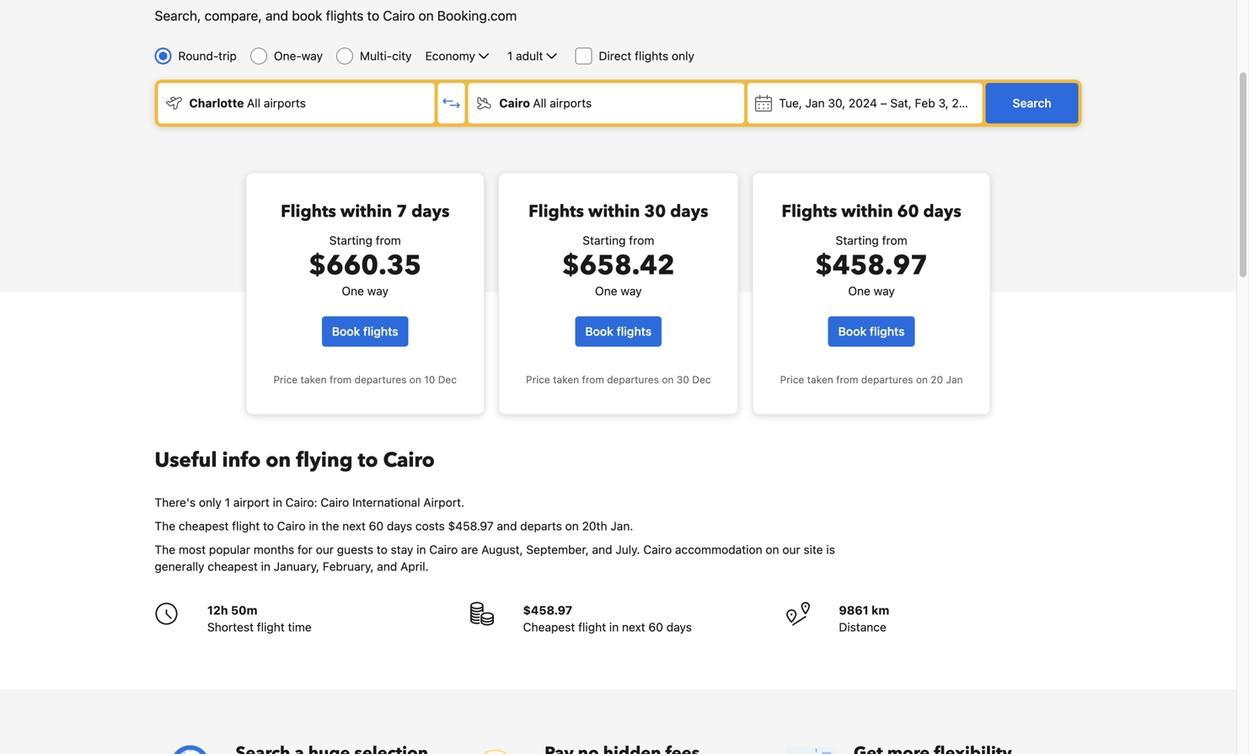 Task type: describe. For each thing, give the bounding box(es) containing it.
$458.97 inside $458.97 cheapest flight in next 60 days
[[523, 604, 573, 618]]

to right flying
[[358, 447, 378, 475]]

from inside starting from $458.97 one way
[[882, 234, 908, 247]]

flights for $658.42
[[529, 200, 584, 223]]

flights within 30 days
[[529, 200, 709, 223]]

time
[[288, 621, 312, 634]]

shortest
[[207, 621, 254, 634]]

starting from $458.97 one way
[[816, 234, 928, 298]]

departures for $658.42
[[607, 374, 659, 386]]

next inside $458.97 cheapest flight in next 60 days
[[622, 621, 646, 634]]

tue, jan 30, 2024 – sat, feb 3, 2024 button
[[748, 83, 983, 124]]

$658.42
[[562, 247, 675, 284]]

tue,
[[779, 96, 802, 110]]

on inside cairo accommodation on our site is generally cheapest in january, february, and april.
[[766, 543, 779, 557]]

the for the cheapest flight to cairo in the next 60 days costs $458.97 and departs on 20th jan.
[[155, 519, 176, 533]]

to up multi-
[[367, 8, 380, 24]]

all for charlotte
[[247, 96, 261, 110]]

0 horizontal spatial next
[[342, 519, 366, 533]]

km
[[872, 604, 890, 618]]

starting from $658.42 one way
[[562, 234, 675, 298]]

departs
[[520, 519, 562, 533]]

days for $660.35
[[412, 200, 450, 223]]

search
[[1013, 96, 1052, 110]]

book flights for $658.42
[[585, 325, 652, 339]]

0 horizontal spatial only
[[199, 496, 222, 510]]

book flights for $660.35
[[332, 325, 398, 339]]

book flights link for $658.42
[[575, 317, 662, 347]]

april.
[[401, 560, 429, 574]]

flights for $458.97
[[782, 200, 837, 223]]

flight inside 12h 50m shortest flight time
[[257, 621, 285, 634]]

in inside cairo accommodation on our site is generally cheapest in january, february, and april.
[[261, 560, 271, 574]]

book flights link for $660.35
[[322, 317, 409, 347]]

departures for $458.97
[[861, 374, 914, 386]]

accommodation
[[675, 543, 763, 557]]

search,
[[155, 8, 201, 24]]

price taken from departures on 30 dec
[[526, 374, 711, 386]]

1 adult
[[507, 49, 543, 63]]

months
[[254, 543, 294, 557]]

0 vertical spatial cheapest
[[179, 519, 229, 533]]

there's
[[155, 496, 196, 510]]

7
[[396, 200, 407, 223]]

10
[[424, 374, 435, 386]]

round-trip
[[178, 49, 237, 63]]

direct flights only
[[599, 49, 695, 63]]

from inside starting from $660.35 one way
[[376, 234, 401, 247]]

30,
[[828, 96, 846, 110]]

and down 20th
[[592, 543, 613, 557]]

in inside $458.97 cheapest flight in next 60 days
[[609, 621, 619, 634]]

way for $660.35
[[367, 284, 389, 298]]

20
[[931, 374, 944, 386]]

costs
[[416, 519, 445, 533]]

flights right book
[[326, 8, 364, 24]]

and inside cairo accommodation on our site is generally cheapest in january, february, and april.
[[377, 560, 397, 574]]

$660.35
[[309, 247, 422, 284]]

book for $660.35
[[332, 325, 360, 339]]

multi-
[[360, 49, 392, 63]]

flights for $658.42
[[617, 325, 652, 339]]

trip
[[218, 49, 237, 63]]

cairo inside cairo accommodation on our site is generally cheapest in january, february, and april.
[[644, 543, 672, 557]]

departures for $660.35
[[355, 374, 407, 386]]

days for $458.97
[[924, 200, 962, 223]]

search button
[[986, 83, 1079, 124]]

useful
[[155, 447, 217, 475]]

february,
[[323, 560, 374, 574]]

1 horizontal spatial 30
[[677, 374, 690, 386]]

flights within 7 days
[[281, 200, 450, 223]]

flight for cheapest
[[578, 621, 606, 634]]

12h 50m shortest flight time
[[207, 604, 312, 634]]

days for $658.42
[[670, 200, 709, 223]]

cairo accommodation on our site is generally cheapest in january, february, and april.
[[155, 543, 835, 574]]

1 horizontal spatial jan
[[946, 374, 963, 386]]

charlotte
[[189, 96, 244, 110]]

distance
[[839, 621, 887, 634]]

cairo down '1 adult' at the left top of page
[[499, 96, 530, 110]]

one-
[[274, 49, 302, 63]]

in left cairo:
[[273, 496, 282, 510]]

cheapest
[[523, 621, 575, 634]]

to left stay
[[377, 543, 388, 557]]

cairo all airports
[[499, 96, 592, 110]]

site
[[804, 543, 823, 557]]

flights for $660.35
[[281, 200, 336, 223]]

one for $658.42
[[595, 284, 618, 298]]

popular
[[209, 543, 250, 557]]

taken for $660.35
[[301, 374, 327, 386]]

9861
[[839, 604, 869, 618]]

charlotte all airports
[[189, 96, 306, 110]]

taken for $658.42
[[553, 374, 579, 386]]

60 inside $458.97 cheapest flight in next 60 days
[[649, 621, 663, 634]]

in up april.
[[417, 543, 426, 557]]

in left the
[[309, 519, 318, 533]]

there's only 1 airport in cairo: cairo international airport.
[[155, 496, 465, 510]]

dec for $658.42
[[692, 374, 711, 386]]

flying
[[296, 447, 353, 475]]

flights right the 'direct'
[[635, 49, 669, 63]]



Task type: vqa. For each thing, say whether or not it's contained in the screenshot.
16 to the middle
no



Task type: locate. For each thing, give the bounding box(es) containing it.
0 horizontal spatial 1
[[225, 496, 230, 510]]

one-way
[[274, 49, 323, 63]]

dec
[[438, 374, 457, 386], [692, 374, 711, 386]]

9861 km distance
[[839, 604, 890, 634]]

the cheapest flight to cairo in the next 60 days costs $458.97 and departs on 20th jan.
[[155, 519, 633, 533]]

book flights link for $458.97
[[829, 317, 915, 347]]

one
[[342, 284, 364, 298], [595, 284, 618, 298], [848, 284, 871, 298]]

1 vertical spatial next
[[622, 621, 646, 634]]

1 horizontal spatial within
[[588, 200, 640, 223]]

0 horizontal spatial taken
[[301, 374, 327, 386]]

our right for
[[316, 543, 334, 557]]

0 vertical spatial $458.97
[[816, 247, 928, 284]]

2024 right 3,
[[952, 96, 981, 110]]

cairo:
[[286, 496, 318, 510]]

2 horizontal spatial book
[[839, 325, 867, 339]]

book flights for $458.97
[[839, 325, 905, 339]]

one down the flights within 7 days
[[342, 284, 364, 298]]

next
[[342, 519, 366, 533], [622, 621, 646, 634]]

one inside starting from $660.35 one way
[[342, 284, 364, 298]]

flights up price taken from departures on 30 dec
[[617, 325, 652, 339]]

0 horizontal spatial jan
[[806, 96, 825, 110]]

1 taken from the left
[[301, 374, 327, 386]]

book up price taken from departures on 30 dec
[[585, 325, 614, 339]]

1 horizontal spatial dec
[[692, 374, 711, 386]]

book flights up price taken from departures on 30 dec
[[585, 325, 652, 339]]

0 horizontal spatial price
[[274, 374, 298, 386]]

feb
[[915, 96, 936, 110]]

dec for $660.35
[[438, 374, 457, 386]]

50m
[[231, 604, 258, 618]]

jan left 30,
[[806, 96, 825, 110]]

starting
[[329, 234, 373, 247], [583, 234, 626, 247], [836, 234, 879, 247]]

the most popular months for our guests to stay in cairo are august, september, and july.
[[155, 543, 640, 557]]

and
[[266, 8, 288, 24], [497, 519, 517, 533], [592, 543, 613, 557], [377, 560, 397, 574]]

cairo up "city"
[[383, 8, 415, 24]]

search, compare, and book flights to cairo on booking.com
[[155, 8, 517, 24]]

are
[[461, 543, 478, 557]]

1 horizontal spatial taken
[[553, 374, 579, 386]]

1 horizontal spatial $458.97
[[523, 604, 573, 618]]

2 dec from the left
[[692, 374, 711, 386]]

all for cairo
[[533, 96, 547, 110]]

1 book flights from the left
[[332, 325, 398, 339]]

1 horizontal spatial starting
[[583, 234, 626, 247]]

all
[[247, 96, 261, 110], [533, 96, 547, 110]]

flights up starting from $458.97 one way
[[782, 200, 837, 223]]

departures
[[355, 374, 407, 386], [607, 374, 659, 386], [861, 374, 914, 386]]

the down there's on the bottom of the page
[[155, 519, 176, 533]]

1 horizontal spatial one
[[595, 284, 618, 298]]

most
[[179, 543, 206, 557]]

next down july.
[[622, 621, 646, 634]]

1 vertical spatial $458.97
[[448, 519, 494, 533]]

0 horizontal spatial airports
[[264, 96, 306, 110]]

1 horizontal spatial book
[[585, 325, 614, 339]]

only right there's on the bottom of the page
[[199, 496, 222, 510]]

days
[[412, 200, 450, 223], [670, 200, 709, 223], [924, 200, 962, 223], [387, 519, 412, 533], [667, 621, 692, 634]]

jan.
[[611, 519, 633, 533]]

price
[[274, 374, 298, 386], [526, 374, 550, 386], [780, 374, 805, 386]]

useful info on flying to cairo
[[155, 447, 435, 475]]

price for $458.97
[[780, 374, 805, 386]]

flight for cheapest
[[232, 519, 260, 533]]

way inside starting from $660.35 one way
[[367, 284, 389, 298]]

2 taken from the left
[[553, 374, 579, 386]]

cheapest inside cairo accommodation on our site is generally cheapest in january, february, and april.
[[208, 560, 258, 574]]

0 horizontal spatial $458.97
[[448, 519, 494, 533]]

way for $458.97
[[874, 284, 895, 298]]

book flights link
[[322, 317, 409, 347], [575, 317, 662, 347], [829, 317, 915, 347]]

1 book from the left
[[332, 325, 360, 339]]

2 horizontal spatial within
[[842, 200, 893, 223]]

january,
[[274, 560, 320, 574]]

3 taken from the left
[[807, 374, 834, 386]]

1 horizontal spatial all
[[533, 96, 547, 110]]

within for $458.97
[[842, 200, 893, 223]]

2 departures from the left
[[607, 374, 659, 386]]

12h
[[207, 604, 228, 618]]

cairo down cairo:
[[277, 519, 306, 533]]

60
[[898, 200, 919, 223], [369, 519, 384, 533], [649, 621, 663, 634]]

flight
[[232, 519, 260, 533], [257, 621, 285, 634], [578, 621, 606, 634]]

2 the from the top
[[155, 543, 176, 557]]

price for $660.35
[[274, 374, 298, 386]]

1 left airport
[[225, 496, 230, 510]]

2024 left –
[[849, 96, 878, 110]]

3 price from the left
[[780, 374, 805, 386]]

2 horizontal spatial taken
[[807, 374, 834, 386]]

2 horizontal spatial flights
[[782, 200, 837, 223]]

only
[[672, 49, 695, 63], [199, 496, 222, 510]]

booking.com
[[437, 8, 517, 24]]

cheapest down the popular
[[208, 560, 258, 574]]

way
[[302, 49, 323, 63], [367, 284, 389, 298], [621, 284, 642, 298], [874, 284, 895, 298]]

our left site
[[783, 543, 801, 557]]

0 vertical spatial 60
[[898, 200, 919, 223]]

1 vertical spatial only
[[199, 496, 222, 510]]

and up august,
[[497, 519, 517, 533]]

flights
[[326, 8, 364, 24], [635, 49, 669, 63], [363, 325, 398, 339], [617, 325, 652, 339], [870, 325, 905, 339]]

2 horizontal spatial 60
[[898, 200, 919, 223]]

flights up $660.35
[[281, 200, 336, 223]]

0 horizontal spatial starting
[[329, 234, 373, 247]]

cairo left are
[[429, 543, 458, 557]]

our inside cairo accommodation on our site is generally cheapest in january, february, and april.
[[783, 543, 801, 557]]

0 vertical spatial only
[[672, 49, 695, 63]]

0 horizontal spatial 30
[[644, 200, 666, 223]]

$458.97 up cheapest in the bottom left of the page
[[523, 604, 573, 618]]

way for $658.42
[[621, 284, 642, 298]]

in right cheapest in the bottom left of the page
[[609, 621, 619, 634]]

one down flights within 30 days
[[595, 284, 618, 298]]

book for $458.97
[[839, 325, 867, 339]]

3,
[[939, 96, 949, 110]]

2 price from the left
[[526, 374, 550, 386]]

in
[[273, 496, 282, 510], [309, 519, 318, 533], [417, 543, 426, 557], [261, 560, 271, 574], [609, 621, 619, 634]]

one for $660.35
[[342, 284, 364, 298]]

starting inside starting from $658.42 one way
[[583, 234, 626, 247]]

starting down flights within 60 days on the right of the page
[[836, 234, 879, 247]]

within for $658.42
[[588, 200, 640, 223]]

1 price from the left
[[274, 374, 298, 386]]

sat,
[[891, 96, 912, 110]]

1 2024 from the left
[[849, 96, 878, 110]]

cairo right july.
[[644, 543, 672, 557]]

book
[[332, 325, 360, 339], [585, 325, 614, 339], [839, 325, 867, 339]]

one down flights within 60 days on the right of the page
[[848, 284, 871, 298]]

the up generally
[[155, 543, 176, 557]]

2 horizontal spatial one
[[848, 284, 871, 298]]

2 book from the left
[[585, 325, 614, 339]]

3 within from the left
[[842, 200, 893, 223]]

2 vertical spatial $458.97
[[523, 604, 573, 618]]

way down flights within 60 days on the right of the page
[[874, 284, 895, 298]]

for
[[298, 543, 313, 557]]

3 flights from the left
[[782, 200, 837, 223]]

next up guests in the left bottom of the page
[[342, 519, 366, 533]]

$458.97
[[816, 247, 928, 284], [448, 519, 494, 533], [523, 604, 573, 618]]

september,
[[526, 543, 589, 557]]

july.
[[616, 543, 640, 557]]

way down the flights within 7 days
[[367, 284, 389, 298]]

international
[[352, 496, 420, 510]]

1 left adult
[[507, 49, 513, 63]]

0 vertical spatial 30
[[644, 200, 666, 223]]

1 all from the left
[[247, 96, 261, 110]]

1 vertical spatial 1
[[225, 496, 230, 510]]

3 book from the left
[[839, 325, 867, 339]]

2 our from the left
[[783, 543, 801, 557]]

direct
[[599, 49, 632, 63]]

1 adult button
[[506, 46, 562, 66]]

book up price taken from departures on 20 jan
[[839, 325, 867, 339]]

1 horizontal spatial 1
[[507, 49, 513, 63]]

days inside $458.97 cheapest flight in next 60 days
[[667, 621, 692, 634]]

way down flights within 30 days
[[621, 284, 642, 298]]

flights up price taken from departures on 20 jan
[[870, 325, 905, 339]]

and left book
[[266, 8, 288, 24]]

1 the from the top
[[155, 519, 176, 533]]

book
[[292, 8, 322, 24]]

flights for $660.35
[[363, 325, 398, 339]]

flights within 60 days
[[782, 200, 962, 223]]

1 vertical spatial the
[[155, 543, 176, 557]]

1 one from the left
[[342, 284, 364, 298]]

flight inside $458.97 cheapest flight in next 60 days
[[578, 621, 606, 634]]

1 inside popup button
[[507, 49, 513, 63]]

1 horizontal spatial book flights
[[585, 325, 652, 339]]

within up starting from $458.97 one way
[[842, 200, 893, 223]]

flight left time
[[257, 621, 285, 634]]

starting down flights within 30 days
[[583, 234, 626, 247]]

multi-city
[[360, 49, 412, 63]]

2 horizontal spatial book flights link
[[829, 317, 915, 347]]

2 vertical spatial 60
[[649, 621, 663, 634]]

city
[[392, 49, 412, 63]]

2 all from the left
[[533, 96, 547, 110]]

1 horizontal spatial next
[[622, 621, 646, 634]]

way inside starting from $658.42 one way
[[621, 284, 642, 298]]

2 within from the left
[[588, 200, 640, 223]]

0 horizontal spatial within
[[340, 200, 392, 223]]

book up price taken from departures on 10 dec
[[332, 325, 360, 339]]

airports for charlotte all airports
[[264, 96, 306, 110]]

book flights up price taken from departures on 10 dec
[[332, 325, 398, 339]]

august,
[[482, 543, 523, 557]]

$458.97 up are
[[448, 519, 494, 533]]

starting for $660.35
[[329, 234, 373, 247]]

compare,
[[205, 8, 262, 24]]

2 one from the left
[[595, 284, 618, 298]]

starting for $658.42
[[583, 234, 626, 247]]

price taken from departures on 10 dec
[[274, 374, 457, 386]]

0 vertical spatial 1
[[507, 49, 513, 63]]

0 horizontal spatial 60
[[369, 519, 384, 533]]

economy
[[425, 49, 475, 63]]

2 starting from the left
[[583, 234, 626, 247]]

0 horizontal spatial book flights link
[[322, 317, 409, 347]]

round-
[[178, 49, 218, 63]]

one for $458.97
[[848, 284, 871, 298]]

jan right 20
[[946, 374, 963, 386]]

30
[[644, 200, 666, 223], [677, 374, 690, 386]]

1 horizontal spatial our
[[783, 543, 801, 557]]

$458.97 cheapest flight in next 60 days
[[523, 604, 692, 634]]

taken for $458.97
[[807, 374, 834, 386]]

0 horizontal spatial dec
[[438, 374, 457, 386]]

starting inside starting from $458.97 one way
[[836, 234, 879, 247]]

2 horizontal spatial price
[[780, 374, 805, 386]]

way inside starting from $458.97 one way
[[874, 284, 895, 298]]

to up the months
[[263, 519, 274, 533]]

1
[[507, 49, 513, 63], [225, 496, 230, 510]]

flights up price taken from departures on 10 dec
[[363, 325, 398, 339]]

2 2024 from the left
[[952, 96, 981, 110]]

taken
[[301, 374, 327, 386], [553, 374, 579, 386], [807, 374, 834, 386]]

20th
[[582, 519, 608, 533]]

adult
[[516, 49, 543, 63]]

1 dec from the left
[[438, 374, 457, 386]]

2 book flights from the left
[[585, 325, 652, 339]]

0 vertical spatial jan
[[806, 96, 825, 110]]

is
[[827, 543, 835, 557]]

the for the most popular months for our guests to stay in cairo are august, september, and july.
[[155, 543, 176, 557]]

cairo up the
[[321, 496, 349, 510]]

1 our from the left
[[316, 543, 334, 557]]

0 horizontal spatial book
[[332, 325, 360, 339]]

book flights link up price taken from departures on 20 jan
[[829, 317, 915, 347]]

price for $658.42
[[526, 374, 550, 386]]

1 book flights link from the left
[[322, 317, 409, 347]]

0 horizontal spatial 2024
[[849, 96, 878, 110]]

info
[[222, 447, 261, 475]]

3 departures from the left
[[861, 374, 914, 386]]

starting down the flights within 7 days
[[329, 234, 373, 247]]

airport.
[[424, 496, 465, 510]]

3 book flights from the left
[[839, 325, 905, 339]]

guests
[[337, 543, 374, 557]]

airports down 1 adult popup button
[[550, 96, 592, 110]]

2 horizontal spatial starting
[[836, 234, 879, 247]]

1 departures from the left
[[355, 374, 407, 386]]

1 horizontal spatial only
[[672, 49, 695, 63]]

flights for $458.97
[[870, 325, 905, 339]]

1 starting from the left
[[329, 234, 373, 247]]

from inside starting from $658.42 one way
[[629, 234, 655, 247]]

within left 7
[[340, 200, 392, 223]]

way down book
[[302, 49, 323, 63]]

0 horizontal spatial book flights
[[332, 325, 398, 339]]

book flights up price taken from departures on 20 jan
[[839, 325, 905, 339]]

flight right cheapest in the bottom left of the page
[[578, 621, 606, 634]]

1 horizontal spatial 60
[[649, 621, 663, 634]]

3 starting from the left
[[836, 234, 879, 247]]

within up starting from $658.42 one way
[[588, 200, 640, 223]]

2 airports from the left
[[550, 96, 592, 110]]

and down the most popular months for our guests to stay in cairo are august, september, and july.
[[377, 560, 397, 574]]

$458.97 down flights within 60 days on the right of the page
[[816, 247, 928, 284]]

–
[[881, 96, 887, 110]]

one inside starting from $458.97 one way
[[848, 284, 871, 298]]

0 horizontal spatial our
[[316, 543, 334, 557]]

in down the months
[[261, 560, 271, 574]]

jan inside "tue, jan 30, 2024 – sat, feb 3, 2024" popup button
[[806, 96, 825, 110]]

book flights
[[332, 325, 398, 339], [585, 325, 652, 339], [839, 325, 905, 339]]

starting inside starting from $660.35 one way
[[329, 234, 373, 247]]

the
[[322, 519, 339, 533]]

cairo up international
[[383, 447, 435, 475]]

1 flights from the left
[[281, 200, 336, 223]]

0 horizontal spatial all
[[247, 96, 261, 110]]

0 horizontal spatial flights
[[281, 200, 336, 223]]

2 horizontal spatial departures
[[861, 374, 914, 386]]

1 vertical spatial cheapest
[[208, 560, 258, 574]]

1 vertical spatial jan
[[946, 374, 963, 386]]

one inside starting from $658.42 one way
[[595, 284, 618, 298]]

on
[[419, 8, 434, 24], [410, 374, 421, 386], [662, 374, 674, 386], [916, 374, 928, 386], [266, 447, 291, 475], [565, 519, 579, 533], [766, 543, 779, 557]]

0 vertical spatial next
[[342, 519, 366, 533]]

0 horizontal spatial one
[[342, 284, 364, 298]]

within for $660.35
[[340, 200, 392, 223]]

jan
[[806, 96, 825, 110], [946, 374, 963, 386]]

0 vertical spatial the
[[155, 519, 176, 533]]

1 horizontal spatial departures
[[607, 374, 659, 386]]

from
[[376, 234, 401, 247], [629, 234, 655, 247], [882, 234, 908, 247], [330, 374, 352, 386], [582, 374, 604, 386], [836, 374, 859, 386]]

within
[[340, 200, 392, 223], [588, 200, 640, 223], [842, 200, 893, 223]]

1 horizontal spatial price
[[526, 374, 550, 386]]

book flights link up price taken from departures on 30 dec
[[575, 317, 662, 347]]

2 horizontal spatial $458.97
[[816, 247, 928, 284]]

airports down one- in the left of the page
[[264, 96, 306, 110]]

the
[[155, 519, 176, 533], [155, 543, 176, 557]]

our
[[316, 543, 334, 557], [783, 543, 801, 557]]

stay
[[391, 543, 413, 557]]

flights
[[281, 200, 336, 223], [529, 200, 584, 223], [782, 200, 837, 223]]

airports for cairo all airports
[[550, 96, 592, 110]]

1 vertical spatial 30
[[677, 374, 690, 386]]

1 vertical spatial 60
[[369, 519, 384, 533]]

book for $658.42
[[585, 325, 614, 339]]

price taken from departures on 20 jan
[[780, 374, 963, 386]]

all down 1 adult popup button
[[533, 96, 547, 110]]

cheapest
[[179, 519, 229, 533], [208, 560, 258, 574]]

3 book flights link from the left
[[829, 317, 915, 347]]

airport
[[233, 496, 270, 510]]

1 within from the left
[[340, 200, 392, 223]]

starting for $458.97
[[836, 234, 879, 247]]

1 horizontal spatial flights
[[529, 200, 584, 223]]

starting from $660.35 one way
[[309, 234, 422, 298]]

flights up starting from $658.42 one way
[[529, 200, 584, 223]]

generally
[[155, 560, 205, 574]]

1 horizontal spatial airports
[[550, 96, 592, 110]]

cheapest up most
[[179, 519, 229, 533]]

all right charlotte
[[247, 96, 261, 110]]

flight down airport
[[232, 519, 260, 533]]

3 one from the left
[[848, 284, 871, 298]]

book flights link up price taken from departures on 10 dec
[[322, 317, 409, 347]]

tue, jan 30, 2024 – sat, feb 3, 2024
[[779, 96, 981, 110]]

2 book flights link from the left
[[575, 317, 662, 347]]

1 airports from the left
[[264, 96, 306, 110]]

2 flights from the left
[[529, 200, 584, 223]]

1 horizontal spatial 2024
[[952, 96, 981, 110]]

only right the 'direct'
[[672, 49, 695, 63]]

0 horizontal spatial departures
[[355, 374, 407, 386]]

1 horizontal spatial book flights link
[[575, 317, 662, 347]]

2 horizontal spatial book flights
[[839, 325, 905, 339]]



